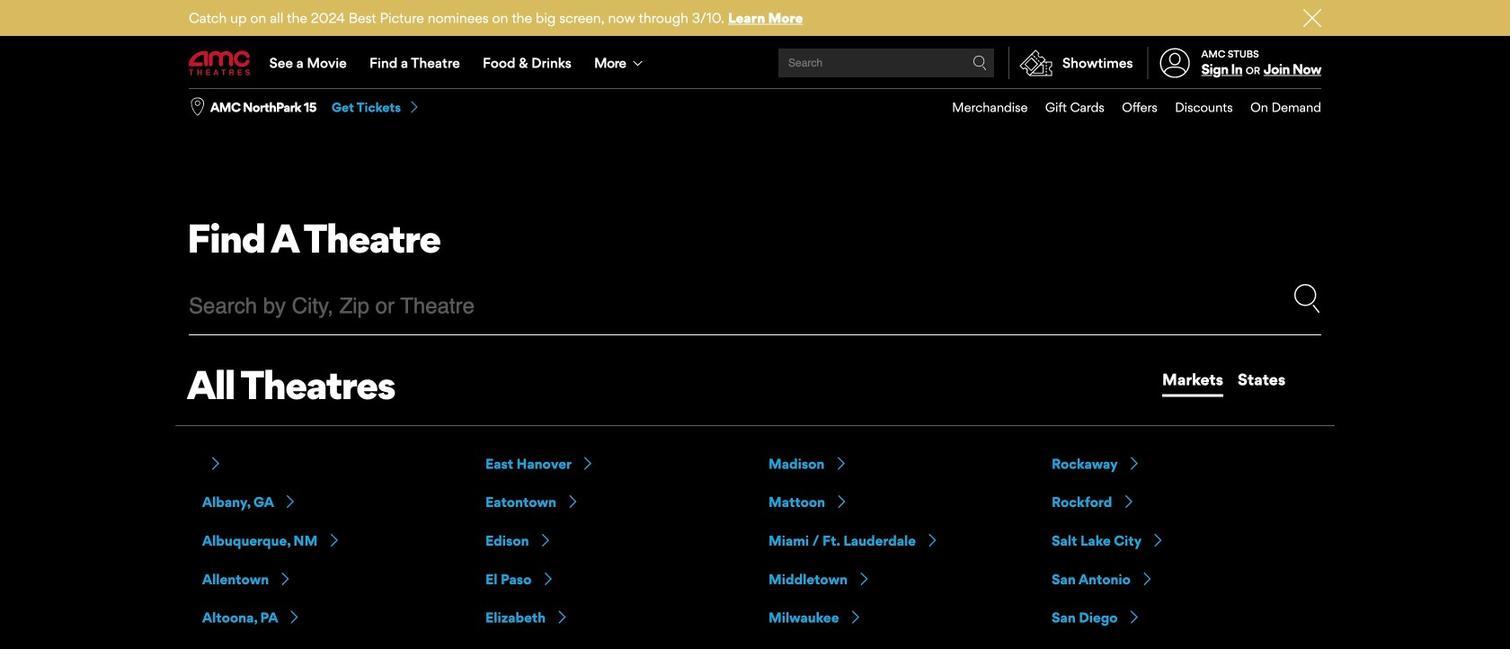 Task type: locate. For each thing, give the bounding box(es) containing it.
Search by City, Zip or Theatre text field
[[189, 284, 1216, 327]]

user profile image
[[1150, 48, 1200, 78]]

cookie consent banner dialog
[[0, 601, 1511, 649]]

sign in or join amc stubs element
[[1148, 38, 1322, 88]]

1 vertical spatial menu
[[935, 89, 1322, 126]]

2 menu item from the left
[[1028, 89, 1105, 126]]

3 menu item from the left
[[1105, 89, 1158, 126]]

menu item
[[935, 89, 1028, 126], [1028, 89, 1105, 126], [1105, 89, 1158, 126], [1158, 89, 1233, 126], [1233, 89, 1322, 126]]

amc logo image
[[189, 51, 252, 75], [189, 51, 252, 75]]

menu
[[189, 38, 1322, 88], [935, 89, 1322, 126]]



Task type: vqa. For each thing, say whether or not it's contained in the screenshot.
Showtimes IMAGE at the top of the page
yes



Task type: describe. For each thing, give the bounding box(es) containing it.
5 menu item from the left
[[1233, 89, 1322, 126]]

0 vertical spatial menu
[[189, 38, 1322, 88]]

submit search icon image
[[973, 56, 987, 70]]

1 menu item from the left
[[935, 89, 1028, 126]]

showtimes image
[[1010, 47, 1063, 79]]

theatre navigation navigation
[[175, 362, 1335, 649]]

submit search image
[[1293, 284, 1322, 313]]

4 menu item from the left
[[1158, 89, 1233, 126]]

search the AMC website text field
[[786, 56, 973, 70]]



